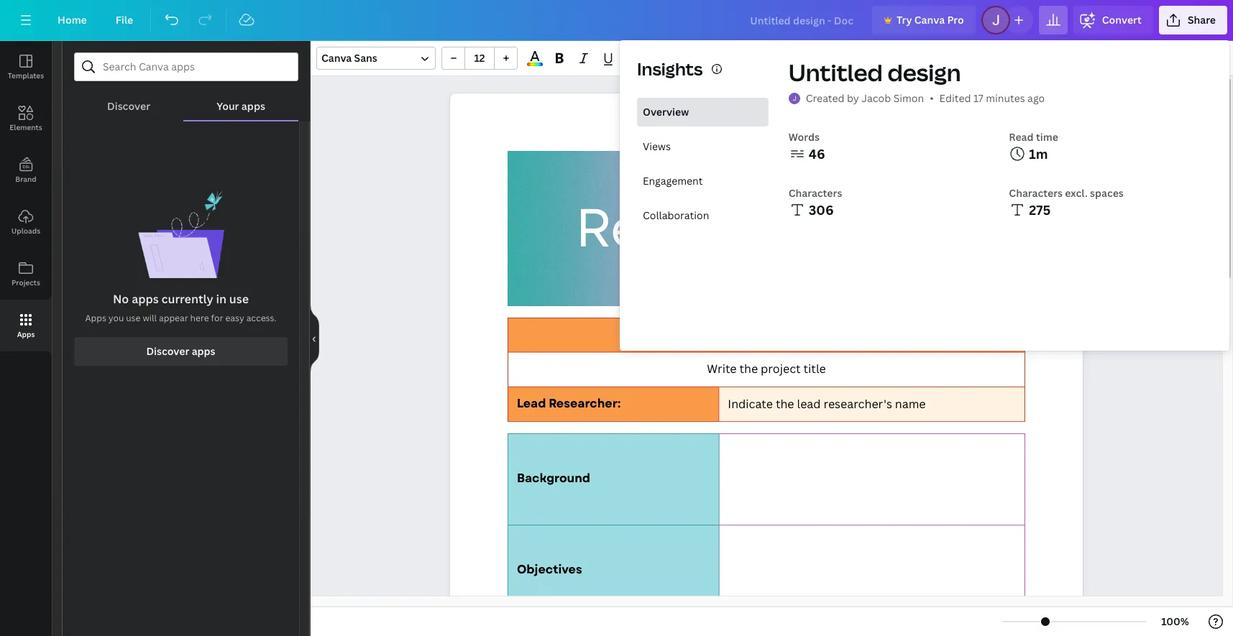 Task type: describe. For each thing, give the bounding box(es) containing it.
apps for no
[[132, 291, 159, 307]]

discover for discover apps
[[146, 345, 189, 358]]

collaboration
[[643, 209, 710, 222]]

projects button
[[0, 248, 52, 300]]

uploads
[[11, 226, 40, 236]]

characters for characters excl. spaces
[[1010, 186, 1063, 200]]

no apps currently in use apps you use will appear here for easy access.
[[85, 291, 277, 325]]

elements button
[[0, 93, 52, 145]]

no
[[113, 291, 129, 307]]

main menu bar
[[0, 0, 1234, 41]]

•
[[930, 91, 934, 105]]

100% button
[[1153, 611, 1199, 634]]

brief
[[834, 190, 956, 268]]

Design title text field
[[739, 6, 867, 35]]

ago
[[1028, 91, 1046, 105]]

try canva pro
[[897, 13, 965, 27]]

simon
[[894, 91, 925, 105]]

discover apps
[[146, 345, 216, 358]]

apps for your
[[242, 99, 265, 113]]

read
[[1010, 130, 1034, 144]]

46
[[809, 145, 826, 163]]

you
[[109, 312, 124, 325]]

try
[[897, 13, 913, 27]]

file button
[[104, 6, 145, 35]]

projects
[[12, 278, 40, 288]]

home link
[[46, 6, 98, 35]]

discover apps button
[[74, 337, 288, 366]]

pro
[[948, 13, 965, 27]]

design
[[888, 57, 962, 88]]

convert button
[[1074, 6, 1154, 35]]

306
[[809, 201, 834, 219]]

1m
[[1030, 145, 1049, 163]]

Search Canva apps search field
[[103, 53, 270, 81]]

characters excl. spaces
[[1010, 186, 1124, 200]]

uploads button
[[0, 196, 52, 248]]

by
[[848, 91, 860, 105]]

templates
[[8, 71, 44, 81]]

canva sans
[[322, 51, 378, 65]]

jacob
[[862, 91, 892, 105]]

brand
[[15, 174, 36, 184]]

words
[[789, 130, 820, 144]]

17
[[974, 91, 984, 105]]

file
[[116, 13, 133, 27]]

Research Brief text field
[[450, 94, 1084, 637]]

apps inside no apps currently in use apps you use will appear here for easy access.
[[85, 312, 106, 325]]

empty folder image displayed when there are no installed apps image
[[138, 191, 224, 278]]

research
[[576, 190, 822, 268]]

sans
[[354, 51, 378, 65]]

edited
[[940, 91, 972, 105]]

spaces
[[1091, 186, 1124, 200]]

apps for discover
[[192, 345, 216, 358]]

research brief
[[576, 190, 956, 268]]

share button
[[1160, 6, 1228, 35]]

collaboration button
[[637, 201, 769, 230]]

untitled
[[789, 57, 883, 88]]

characters for characters
[[789, 186, 843, 200]]

home
[[58, 13, 87, 27]]



Task type: locate. For each thing, give the bounding box(es) containing it.
2 characters from the left
[[1010, 186, 1063, 200]]

apps up will
[[132, 291, 159, 307]]

1 vertical spatial apps
[[132, 291, 159, 307]]

discover down appear
[[146, 345, 189, 358]]

canva
[[915, 13, 945, 27], [322, 51, 352, 65]]

apps left the you
[[85, 312, 106, 325]]

here
[[190, 312, 209, 325]]

views button
[[637, 132, 769, 161]]

characters up 306
[[789, 186, 843, 200]]

share
[[1189, 13, 1217, 27]]

your apps
[[217, 99, 265, 113]]

apps right your
[[242, 99, 265, 113]]

side panel tab list
[[0, 41, 52, 352]]

your apps button
[[184, 81, 299, 120]]

1 horizontal spatial apps
[[85, 312, 106, 325]]

100%
[[1162, 615, 1190, 629]]

in
[[216, 291, 227, 307]]

discover inside button
[[146, 345, 189, 358]]

use right in at the left of page
[[229, 291, 249, 307]]

group
[[442, 47, 518, 70]]

use
[[229, 291, 249, 307], [126, 312, 141, 325]]

canva right try
[[915, 13, 945, 27]]

0 vertical spatial apps
[[85, 312, 106, 325]]

0 horizontal spatial use
[[126, 312, 141, 325]]

1 vertical spatial discover
[[146, 345, 189, 358]]

apps down projects at the top left of the page
[[17, 330, 35, 340]]

use left will
[[126, 312, 141, 325]]

characters
[[789, 186, 843, 200], [1010, 186, 1063, 200]]

overview
[[643, 105, 689, 119]]

minutes
[[987, 91, 1026, 105]]

views
[[643, 140, 671, 153]]

brand button
[[0, 145, 52, 196]]

1 horizontal spatial canva
[[915, 13, 945, 27]]

apps button
[[0, 300, 52, 352]]

apps inside button
[[17, 330, 35, 340]]

1 vertical spatial canva
[[322, 51, 352, 65]]

– – number field
[[470, 51, 490, 65]]

created by jacob simon • edited 17 minutes ago
[[806, 91, 1046, 105]]

1 vertical spatial use
[[126, 312, 141, 325]]

hide image
[[310, 304, 319, 373]]

elements
[[10, 122, 42, 132]]

try canva pro button
[[873, 6, 976, 35]]

appear
[[159, 312, 188, 325]]

discover button
[[74, 81, 184, 120]]

1 horizontal spatial characters
[[1010, 186, 1063, 200]]

discover inside button
[[107, 99, 150, 113]]

read time
[[1010, 130, 1059, 144]]

canva sans button
[[317, 47, 436, 70]]

0 vertical spatial apps
[[242, 99, 265, 113]]

apps inside your apps button
[[242, 99, 265, 113]]

discover
[[107, 99, 150, 113], [146, 345, 189, 358]]

your
[[217, 99, 239, 113]]

time
[[1037, 130, 1059, 144]]

discover down search canva apps search box
[[107, 99, 150, 113]]

1 horizontal spatial apps
[[192, 345, 216, 358]]

templates button
[[0, 41, 52, 93]]

engagement button
[[637, 167, 769, 196]]

apps inside no apps currently in use apps you use will appear here for easy access.
[[132, 291, 159, 307]]

canva inside the try canva pro button
[[915, 13, 945, 27]]

insights
[[637, 57, 703, 81]]

apps down here at left
[[192, 345, 216, 358]]

0 horizontal spatial apps
[[17, 330, 35, 340]]

apps
[[85, 312, 106, 325], [17, 330, 35, 340]]

0 horizontal spatial characters
[[789, 186, 843, 200]]

apps
[[242, 99, 265, 113], [132, 291, 159, 307], [192, 345, 216, 358]]

will
[[143, 312, 157, 325]]

0 vertical spatial use
[[229, 291, 249, 307]]

2 horizontal spatial apps
[[242, 99, 265, 113]]

275
[[1030, 201, 1051, 219]]

excl.
[[1066, 186, 1088, 200]]

1 vertical spatial apps
[[17, 330, 35, 340]]

untitled design
[[789, 57, 962, 88]]

overview button
[[637, 98, 769, 127]]

0 vertical spatial canva
[[915, 13, 945, 27]]

1 horizontal spatial use
[[229, 291, 249, 307]]

access.
[[247, 312, 277, 325]]

convert
[[1103, 13, 1142, 27]]

characters up 275
[[1010, 186, 1063, 200]]

0 vertical spatial discover
[[107, 99, 150, 113]]

engagement
[[643, 174, 703, 188]]

apps inside the discover apps button
[[192, 345, 216, 358]]

discover for discover
[[107, 99, 150, 113]]

canva left sans
[[322, 51, 352, 65]]

2 vertical spatial apps
[[192, 345, 216, 358]]

created
[[806, 91, 845, 105]]

1 characters from the left
[[789, 186, 843, 200]]

0 horizontal spatial apps
[[132, 291, 159, 307]]

easy
[[226, 312, 244, 325]]

canva inside canva sans dropdown button
[[322, 51, 352, 65]]

currently
[[162, 291, 213, 307]]

for
[[211, 312, 223, 325]]

color range image
[[528, 63, 543, 66]]

0 horizontal spatial canva
[[322, 51, 352, 65]]



Task type: vqa. For each thing, say whether or not it's contained in the screenshot.
Help
no



